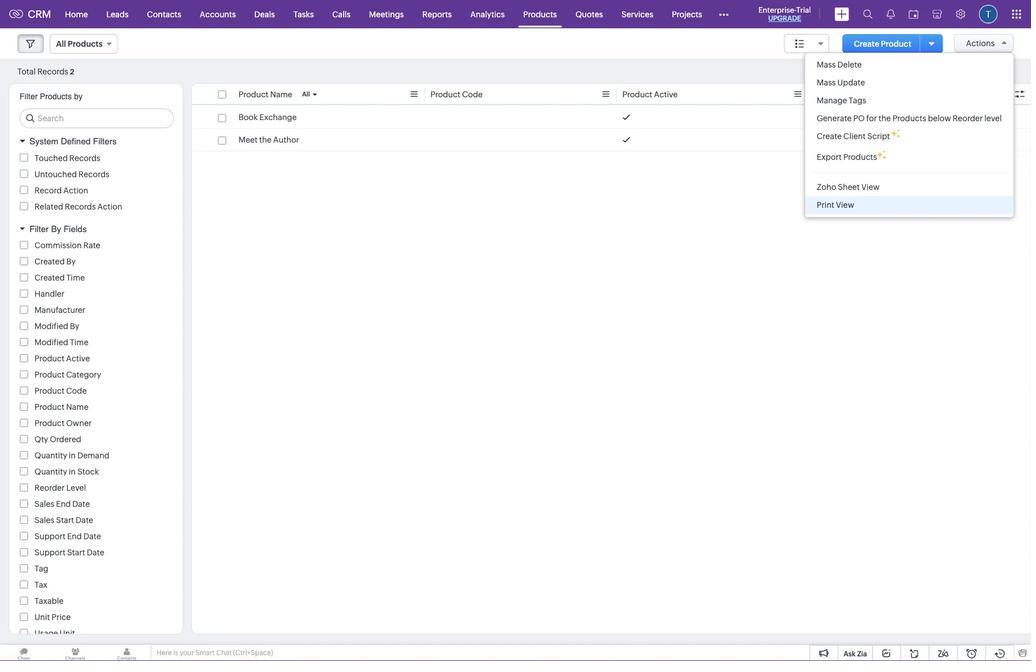 Task type: locate. For each thing, give the bounding box(es) containing it.
create inside button
[[855, 39, 880, 48]]

1 horizontal spatial reorder
[[953, 114, 983, 123]]

0 horizontal spatial owner
[[66, 419, 92, 428]]

end for sales
[[56, 500, 71, 509]]

start for support
[[67, 549, 85, 558]]

1 horizontal spatial product name
[[239, 90, 293, 99]]

code
[[462, 90, 483, 99], [66, 387, 87, 396]]

calls
[[333, 10, 351, 19]]

1 vertical spatial time
[[70, 338, 88, 347]]

view down the zoho sheet view
[[837, 201, 855, 210]]

1 vertical spatial product code
[[35, 387, 87, 396]]

create menu element
[[828, 0, 857, 28]]

1 vertical spatial product active
[[35, 354, 90, 364]]

usage
[[35, 629, 58, 639]]

0 vertical spatial tara
[[815, 113, 831, 122]]

1 tara from the top
[[815, 113, 831, 122]]

products inside field
[[68, 39, 103, 49]]

1 vertical spatial unit
[[60, 629, 75, 639]]

product code
[[431, 90, 483, 99], [35, 387, 87, 396]]

qty
[[35, 435, 48, 444]]

sales
[[35, 500, 54, 509], [35, 516, 54, 525]]

2 schultz from the top
[[832, 135, 860, 145]]

records down touched records
[[79, 170, 110, 179]]

tara schultz
[[815, 113, 860, 122], [815, 135, 860, 145]]

price
[[52, 613, 71, 623]]

level
[[66, 484, 86, 493]]

contacts link
[[138, 0, 191, 28]]

modified time
[[35, 338, 88, 347]]

records up fields
[[65, 202, 96, 211]]

0 horizontal spatial product active
[[35, 354, 90, 364]]

support
[[35, 532, 65, 542], [35, 549, 65, 558]]

records down defined at the top left of the page
[[69, 153, 100, 163]]

action up filter by fields dropdown button
[[97, 202, 122, 211]]

start up support end date
[[56, 516, 74, 525]]

2 in from the top
[[69, 468, 76, 477]]

in for demand
[[69, 451, 76, 461]]

2
[[70, 67, 74, 76]]

smart
[[196, 650, 215, 657]]

records left 2
[[37, 67, 68, 76]]

records
[[37, 67, 68, 76], [69, 153, 100, 163], [79, 170, 110, 179], [65, 202, 96, 211]]

1 vertical spatial view
[[837, 201, 855, 210]]

tara schultz for meet the author
[[815, 135, 860, 145]]

zia
[[858, 651, 868, 658]]

record action
[[35, 186, 88, 195]]

0 vertical spatial sales
[[35, 500, 54, 509]]

sales down sales end date
[[35, 516, 54, 525]]

quantity for quantity in demand
[[35, 451, 67, 461]]

filter inside dropdown button
[[29, 224, 49, 234]]

reorder
[[953, 114, 983, 123], [35, 484, 65, 493]]

date down support end date
[[87, 549, 104, 558]]

0 vertical spatial reorder
[[953, 114, 983, 123]]

mass up mass update on the right
[[817, 60, 836, 69]]

created by
[[35, 257, 76, 266]]

create product
[[855, 39, 912, 48]]

1 vertical spatial filter
[[29, 224, 49, 234]]

None field
[[785, 34, 830, 53]]

1 horizontal spatial product active
[[623, 90, 678, 99]]

0 horizontal spatial active
[[66, 354, 90, 364]]

support down sales start date
[[35, 532, 65, 542]]

products down manage tags link
[[893, 114, 927, 123]]

2 support from the top
[[35, 549, 65, 558]]

1 vertical spatial support
[[35, 549, 65, 558]]

1 vertical spatial in
[[69, 468, 76, 477]]

1 vertical spatial quantity
[[35, 468, 67, 477]]

product owner up ordered in the bottom left of the page
[[35, 419, 92, 428]]

reorder up sales end date
[[35, 484, 65, 493]]

1 support from the top
[[35, 532, 65, 542]]

create for create product
[[855, 39, 880, 48]]

actions
[[967, 39, 995, 48]]

1 horizontal spatial unit
[[60, 629, 75, 639]]

mass
[[817, 60, 836, 69], [817, 78, 836, 87]]

date up support end date
[[76, 516, 93, 525]]

quantity down qty ordered
[[35, 451, 67, 461]]

products left quotes link
[[524, 10, 557, 19]]

untouched
[[35, 170, 77, 179]]

products left by
[[40, 92, 72, 101]]

1 vertical spatial by
[[66, 257, 76, 266]]

0 vertical spatial start
[[56, 516, 74, 525]]

2 created from the top
[[35, 273, 65, 283]]

meet
[[239, 135, 258, 145]]

1 vertical spatial owner
[[66, 419, 92, 428]]

1 vertical spatial name
[[66, 403, 88, 412]]

1 mass from the top
[[817, 60, 836, 69]]

product name up book exchange
[[239, 90, 293, 99]]

the
[[879, 114, 891, 123], [259, 135, 272, 145]]

0 vertical spatial created
[[35, 257, 65, 266]]

contacts image
[[103, 646, 151, 662]]

your
[[180, 650, 194, 657]]

tara schultz up the 'export'
[[815, 135, 860, 145]]

sales down 'reorder level'
[[35, 500, 54, 509]]

untouched records
[[35, 170, 110, 179]]

date up support start date
[[84, 532, 101, 542]]

2 tara schultz from the top
[[815, 135, 860, 145]]

1 horizontal spatial all
[[302, 91, 310, 98]]

filter by fields button
[[9, 219, 183, 239]]

support start date
[[35, 549, 104, 558]]

by for modified
[[70, 322, 79, 331]]

create menu image
[[835, 7, 850, 21]]

1 vertical spatial start
[[67, 549, 85, 558]]

0 vertical spatial by
[[51, 224, 61, 234]]

All Products field
[[50, 34, 118, 54]]

calls link
[[323, 0, 360, 28]]

action
[[63, 186, 88, 195], [97, 202, 122, 211]]

profile element
[[973, 0, 1005, 28]]

1 quantity from the top
[[35, 451, 67, 461]]

filter down related
[[29, 224, 49, 234]]

in left stock
[[69, 468, 76, 477]]

0 vertical spatial time
[[66, 273, 85, 283]]

active
[[654, 90, 678, 99], [66, 354, 90, 364]]

mass for mass update
[[817, 78, 836, 87]]

1 tara schultz from the top
[[815, 113, 860, 122]]

product name
[[239, 90, 293, 99], [35, 403, 88, 412]]

end up support start date
[[67, 532, 82, 542]]

qty ordered
[[35, 435, 81, 444]]

time for modified time
[[70, 338, 88, 347]]

2 vertical spatial by
[[70, 322, 79, 331]]

0 vertical spatial schultz
[[832, 113, 860, 122]]

unit up usage
[[35, 613, 50, 623]]

tara schultz down manage tags
[[815, 113, 860, 122]]

0 horizontal spatial view
[[837, 201, 855, 210]]

0 vertical spatial mass
[[817, 60, 836, 69]]

1 horizontal spatial the
[[879, 114, 891, 123]]

enterprise-
[[759, 5, 797, 14]]

book
[[239, 113, 258, 122]]

2 modified from the top
[[35, 338, 68, 347]]

0 vertical spatial support
[[35, 532, 65, 542]]

0 vertical spatial create
[[855, 39, 880, 48]]

1 vertical spatial product owner
[[35, 419, 92, 428]]

0 horizontal spatial product name
[[35, 403, 88, 412]]

schultz down manage tags
[[832, 113, 860, 122]]

start for sales
[[56, 516, 74, 525]]

in up the 'quantity in stock'
[[69, 451, 76, 461]]

1 vertical spatial created
[[35, 273, 65, 283]]

row group
[[192, 106, 1032, 151]]

0 vertical spatial unit
[[35, 613, 50, 623]]

0 horizontal spatial reorder
[[35, 484, 65, 493]]

products for export products
[[844, 153, 878, 162]]

sales end date
[[35, 500, 90, 509]]

schultz for meet the author
[[832, 135, 860, 145]]

1 vertical spatial action
[[97, 202, 122, 211]]

name
[[270, 90, 293, 99], [66, 403, 88, 412]]

0 vertical spatial product owner
[[815, 90, 872, 99]]

1 vertical spatial end
[[67, 532, 82, 542]]

all inside field
[[56, 39, 66, 49]]

1 horizontal spatial create
[[855, 39, 880, 48]]

tara down manage
[[815, 113, 831, 122]]

0 vertical spatial quantity
[[35, 451, 67, 461]]

home link
[[56, 0, 97, 28]]

records for total
[[37, 67, 68, 76]]

row group containing book exchange
[[192, 106, 1032, 151]]

1 horizontal spatial product code
[[431, 90, 483, 99]]

enterprise-trial upgrade
[[759, 5, 812, 22]]

end up sales start date
[[56, 500, 71, 509]]

1 schultz from the top
[[832, 113, 860, 122]]

records for untouched
[[79, 170, 110, 179]]

0 vertical spatial view
[[862, 183, 880, 192]]

1 horizontal spatial code
[[462, 90, 483, 99]]

reorder left level
[[953, 114, 983, 123]]

0 vertical spatial in
[[69, 451, 76, 461]]

quantity for quantity in stock
[[35, 468, 67, 477]]

owner up ordered in the bottom left of the page
[[66, 419, 92, 428]]

support for support end date
[[35, 532, 65, 542]]

mass up manage
[[817, 78, 836, 87]]

create for create client script
[[817, 132, 842, 141]]

support up 'tag'
[[35, 549, 65, 558]]

level
[[985, 114, 1002, 123]]

0 vertical spatial tara schultz
[[815, 113, 860, 122]]

start
[[56, 516, 74, 525], [67, 549, 85, 558]]

0 vertical spatial active
[[654, 90, 678, 99]]

unit down price
[[60, 629, 75, 639]]

search image
[[864, 9, 873, 19]]

products down client
[[844, 153, 878, 162]]

author
[[273, 135, 299, 145]]

1 vertical spatial code
[[66, 387, 87, 396]]

meetings
[[369, 10, 404, 19]]

2 sales from the top
[[35, 516, 54, 525]]

ask zia
[[844, 651, 868, 658]]

view right sheet
[[862, 183, 880, 192]]

0 vertical spatial name
[[270, 90, 293, 99]]

2 mass from the top
[[817, 78, 836, 87]]

2 tara from the top
[[815, 135, 831, 145]]

create product button
[[843, 34, 923, 53]]

deals
[[254, 10, 275, 19]]

exchange
[[260, 113, 297, 122]]

0 vertical spatial owner
[[846, 90, 872, 99]]

create up 'delete'
[[855, 39, 880, 48]]

1 vertical spatial tara schultz
[[815, 135, 860, 145]]

2 quantity from the top
[[35, 468, 67, 477]]

1 in from the top
[[69, 451, 76, 461]]

for
[[867, 114, 878, 123]]

commission
[[35, 241, 82, 250]]

create
[[855, 39, 880, 48], [817, 132, 842, 141]]

product name up qty ordered
[[35, 403, 88, 412]]

1 modified from the top
[[35, 322, 68, 331]]

name down category
[[66, 403, 88, 412]]

by up modified time
[[70, 322, 79, 331]]

stock
[[77, 468, 99, 477]]

name up 'exchange'
[[270, 90, 293, 99]]

1 vertical spatial the
[[259, 135, 272, 145]]

date
[[72, 500, 90, 509], [76, 516, 93, 525], [84, 532, 101, 542], [87, 549, 104, 558]]

1 vertical spatial modified
[[35, 338, 68, 347]]

reorder level
[[35, 484, 86, 493]]

1 horizontal spatial name
[[270, 90, 293, 99]]

sales for sales start date
[[35, 516, 54, 525]]

owner down "update"
[[846, 90, 872, 99]]

0 horizontal spatial all
[[56, 39, 66, 49]]

product owner
[[815, 90, 872, 99], [35, 419, 92, 428]]

time
[[66, 273, 85, 283], [70, 338, 88, 347]]

1 vertical spatial schultz
[[832, 135, 860, 145]]

touched records
[[35, 153, 100, 163]]

the right meet
[[259, 135, 272, 145]]

end for support
[[67, 532, 82, 542]]

support end date
[[35, 532, 101, 542]]

created down commission
[[35, 257, 65, 266]]

records for related
[[65, 202, 96, 211]]

filter down total
[[20, 92, 38, 101]]

1 vertical spatial tara
[[815, 135, 831, 145]]

tara for meet the author
[[815, 135, 831, 145]]

modified down modified by
[[35, 338, 68, 347]]

print
[[817, 201, 835, 210]]

date for sales start date
[[76, 516, 93, 525]]

1 vertical spatial active
[[66, 354, 90, 364]]

start down support end date
[[67, 549, 85, 558]]

0 vertical spatial all
[[56, 39, 66, 49]]

generate po for the products below reorder level
[[817, 114, 1002, 123]]

1 vertical spatial create
[[817, 132, 842, 141]]

0 vertical spatial modified
[[35, 322, 68, 331]]

record
[[35, 186, 62, 195]]

0 vertical spatial filter
[[20, 92, 38, 101]]

all products
[[56, 39, 103, 49]]

created up handler
[[35, 273, 65, 283]]

the right for
[[879, 114, 891, 123]]

meet the author
[[239, 135, 299, 145]]

1 vertical spatial all
[[302, 91, 310, 98]]

1 horizontal spatial owner
[[846, 90, 872, 99]]

view
[[862, 183, 880, 192], [837, 201, 855, 210]]

ask
[[844, 651, 856, 658]]

generate
[[817, 114, 852, 123]]

1 created from the top
[[35, 257, 65, 266]]

by down the commission rate
[[66, 257, 76, 266]]

time down modified by
[[70, 338, 88, 347]]

by inside dropdown button
[[51, 224, 61, 234]]

date down level
[[72, 500, 90, 509]]

book exchange link
[[239, 112, 297, 123]]

0 horizontal spatial the
[[259, 135, 272, 145]]

records for touched
[[69, 153, 100, 163]]

product active
[[623, 90, 678, 99], [35, 354, 90, 364]]

modified
[[35, 322, 68, 331], [35, 338, 68, 347]]

1 vertical spatial mass
[[817, 78, 836, 87]]

products up 2
[[68, 39, 103, 49]]

quantity up 'reorder level'
[[35, 468, 67, 477]]

1 vertical spatial sales
[[35, 516, 54, 525]]

product owner down mass update on the right
[[815, 90, 872, 99]]

0 horizontal spatial create
[[817, 132, 842, 141]]

action up related records action
[[63, 186, 88, 195]]

tax
[[35, 581, 47, 590]]

tara up the 'export'
[[815, 135, 831, 145]]

create down generate
[[817, 132, 842, 141]]

1 sales from the top
[[35, 500, 54, 509]]

chats image
[[0, 646, 48, 662]]

navigation
[[975, 63, 1014, 80]]

0 horizontal spatial code
[[66, 387, 87, 396]]

0 vertical spatial product active
[[623, 90, 678, 99]]

accounts link
[[191, 0, 245, 28]]

0 vertical spatial end
[[56, 500, 71, 509]]

0 horizontal spatial action
[[63, 186, 88, 195]]

by up commission
[[51, 224, 61, 234]]

meet the author link
[[239, 134, 299, 146]]

related records action
[[35, 202, 122, 211]]

modified down manufacturer
[[35, 322, 68, 331]]

filter products by
[[20, 92, 83, 101]]

time down created by
[[66, 273, 85, 283]]

0 vertical spatial product code
[[431, 90, 483, 99]]

1 vertical spatial reorder
[[35, 484, 65, 493]]

export products
[[817, 153, 878, 162]]

filter
[[20, 92, 38, 101], [29, 224, 49, 234]]

date for support start date
[[87, 549, 104, 558]]

0 vertical spatial the
[[879, 114, 891, 123]]

schultz up export products
[[832, 135, 860, 145]]

created for created by
[[35, 257, 65, 266]]

projects
[[672, 10, 703, 19]]

product
[[881, 39, 912, 48], [239, 90, 269, 99], [431, 90, 461, 99], [623, 90, 653, 99], [815, 90, 845, 99], [35, 354, 65, 364], [35, 371, 65, 380], [35, 387, 65, 396], [35, 403, 65, 412], [35, 419, 65, 428]]

1 horizontal spatial product owner
[[815, 90, 872, 99]]

mass update
[[817, 78, 866, 87]]



Task type: vqa. For each thing, say whether or not it's contained in the screenshot.
the bottom 'PRODUCT NAME'
yes



Task type: describe. For each thing, give the bounding box(es) containing it.
products for all products
[[68, 39, 103, 49]]

0 horizontal spatial name
[[66, 403, 88, 412]]

manage
[[817, 96, 848, 105]]

filters
[[93, 136, 117, 147]]

0 vertical spatial product name
[[239, 90, 293, 99]]

print view
[[817, 201, 855, 210]]

total records 2
[[17, 67, 74, 76]]

tara schultz for book exchange
[[815, 113, 860, 122]]

0 vertical spatial action
[[63, 186, 88, 195]]

system defined filters
[[29, 136, 117, 147]]

here is your smart chat (ctrl+space)
[[157, 650, 273, 657]]

script
[[868, 132, 891, 141]]

below
[[929, 114, 952, 123]]

channels image
[[52, 646, 99, 662]]

services
[[622, 10, 654, 19]]

upgrade
[[769, 14, 802, 22]]

crm
[[28, 8, 51, 20]]

here
[[157, 650, 172, 657]]

usage unit
[[35, 629, 75, 639]]

all for all products
[[56, 39, 66, 49]]

filter for filter products by
[[20, 92, 38, 101]]

Search text field
[[20, 109, 173, 128]]

demand
[[77, 451, 110, 461]]

date for sales end date
[[72, 500, 90, 509]]

modified for modified by
[[35, 322, 68, 331]]

1 horizontal spatial action
[[97, 202, 122, 211]]

client
[[844, 132, 866, 141]]

1 vertical spatial product name
[[35, 403, 88, 412]]

leads
[[106, 10, 129, 19]]

products for filter products by
[[40, 92, 72, 101]]

taxable
[[35, 597, 64, 606]]

po
[[854, 114, 865, 123]]

tara for book exchange
[[815, 113, 831, 122]]

defined
[[61, 136, 91, 147]]

analytics link
[[461, 0, 514, 28]]

the inside the generate po for the products below reorder level link
[[879, 114, 891, 123]]

unit price
[[35, 613, 71, 623]]

1 horizontal spatial active
[[654, 90, 678, 99]]

size image
[[796, 39, 805, 49]]

filter by fields
[[29, 224, 87, 234]]

schultz for book exchange
[[832, 113, 860, 122]]

trial
[[797, 5, 812, 14]]

analytics
[[471, 10, 505, 19]]

mass for mass delete
[[817, 60, 836, 69]]

contacts
[[147, 10, 181, 19]]

created for created time
[[35, 273, 65, 283]]

zoho
[[817, 183, 837, 192]]

services link
[[613, 0, 663, 28]]

date for support end date
[[84, 532, 101, 542]]

time for created time
[[66, 273, 85, 283]]

ordered
[[50, 435, 81, 444]]

tasks link
[[284, 0, 323, 28]]

total
[[17, 67, 36, 76]]

by for filter
[[51, 224, 61, 234]]

1 horizontal spatial view
[[862, 183, 880, 192]]

zoho sheet view
[[817, 183, 880, 192]]

fields
[[64, 224, 87, 234]]

manage tags
[[817, 96, 867, 105]]

leads link
[[97, 0, 138, 28]]

0 horizontal spatial unit
[[35, 613, 50, 623]]

projects link
[[663, 0, 712, 28]]

sales for sales end date
[[35, 500, 54, 509]]

0 horizontal spatial product owner
[[35, 419, 92, 428]]

sales start date
[[35, 516, 93, 525]]

by for created
[[66, 257, 76, 266]]

handler
[[35, 290, 65, 299]]

reports link
[[413, 0, 461, 28]]

in for stock
[[69, 468, 76, 477]]

deals link
[[245, 0, 284, 28]]

category
[[66, 371, 101, 380]]

modified for modified time
[[35, 338, 68, 347]]

system
[[29, 136, 58, 147]]

manage tags link
[[806, 92, 1014, 110]]

chat
[[216, 650, 232, 657]]

tags
[[849, 96, 867, 105]]

tasks
[[294, 10, 314, 19]]

support for support start date
[[35, 549, 65, 558]]

export
[[817, 153, 842, 162]]

touched
[[35, 153, 68, 163]]

filter for filter by fields
[[29, 224, 49, 234]]

Other Modules field
[[712, 5, 737, 23]]

signals element
[[880, 0, 902, 28]]

quotes link
[[567, 0, 613, 28]]

signals image
[[887, 9, 895, 19]]

quantity in demand
[[35, 451, 110, 461]]

system defined filters button
[[9, 131, 183, 152]]

related
[[35, 202, 63, 211]]

sheet
[[838, 183, 860, 192]]

calendar image
[[909, 10, 919, 19]]

update
[[838, 78, 866, 87]]

quantity in stock
[[35, 468, 99, 477]]

mass delete
[[817, 60, 862, 69]]

all for all
[[302, 91, 310, 98]]

meetings link
[[360, 0, 413, 28]]

0 horizontal spatial product code
[[35, 387, 87, 396]]

tag
[[35, 565, 48, 574]]

created time
[[35, 273, 85, 283]]

crm link
[[9, 8, 51, 20]]

products link
[[514, 0, 567, 28]]

the inside 'meet the author' link
[[259, 135, 272, 145]]

product category
[[35, 371, 101, 380]]

0 vertical spatial code
[[462, 90, 483, 99]]

search element
[[857, 0, 880, 28]]

manufacturer
[[35, 306, 85, 315]]

book exchange
[[239, 113, 297, 122]]

product inside button
[[881, 39, 912, 48]]

(ctrl+space)
[[233, 650, 273, 657]]

profile image
[[980, 5, 998, 23]]

generate po for the products below reorder level link
[[806, 110, 1014, 128]]



